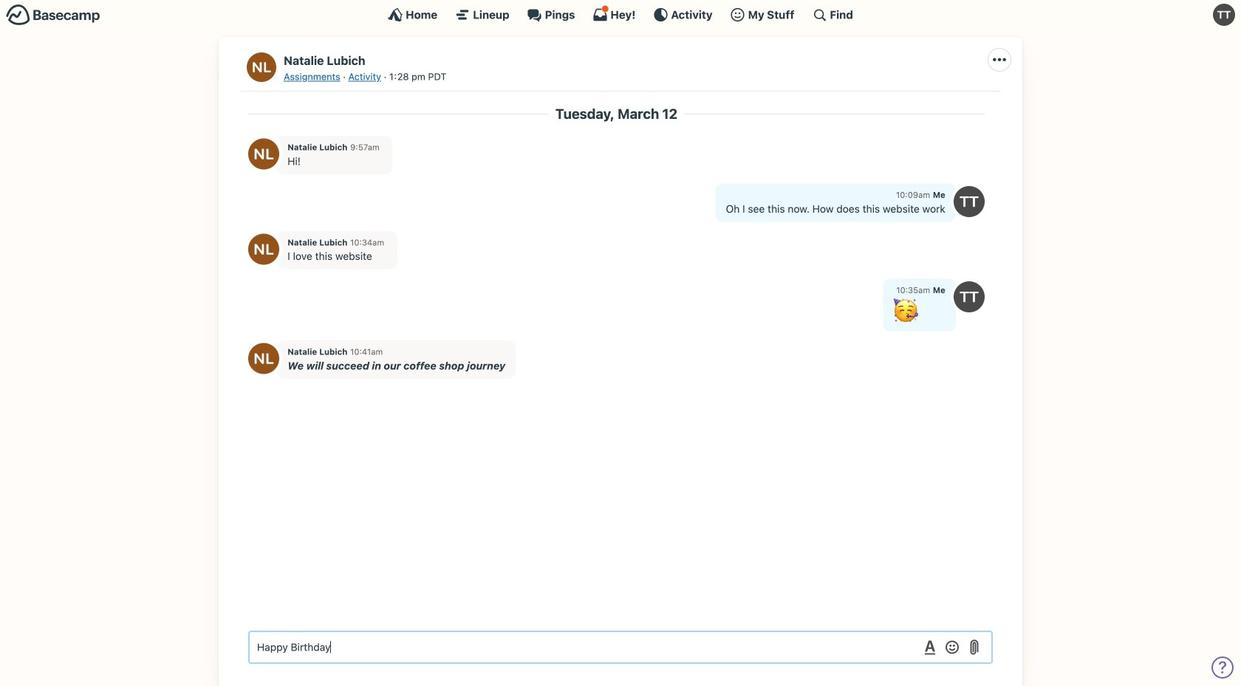 Task type: locate. For each thing, give the bounding box(es) containing it.
2 natalie lubich image from the top
[[248, 343, 279, 374]]

None text field
[[248, 631, 993, 664]]

1 horizontal spatial terry turtle image
[[1213, 4, 1235, 26]]

1 vertical spatial natalie lubich image
[[248, 234, 279, 265]]

10:34am element
[[350, 237, 384, 247]]

0 horizontal spatial terry turtle image
[[954, 186, 985, 217]]

1 vertical spatial natalie lubich image
[[248, 343, 279, 374]]

main element
[[0, 0, 1241, 29]]

natalie lubich image
[[248, 139, 279, 170], [248, 343, 279, 374]]

0 vertical spatial natalie lubich image
[[248, 139, 279, 170]]

0 vertical spatial terry turtle image
[[1213, 4, 1235, 26]]

switch accounts image
[[6, 4, 100, 27]]

terry turtle image
[[1213, 4, 1235, 26], [954, 186, 985, 217]]

0 vertical spatial natalie lubich image
[[247, 52, 276, 82]]

1 vertical spatial terry turtle image
[[954, 186, 985, 217]]

natalie lubich image for 10:41am element
[[248, 343, 279, 374]]

1 natalie lubich image from the top
[[248, 139, 279, 170]]

natalie lubich image
[[247, 52, 276, 82], [248, 234, 279, 265]]

terry turtle image
[[954, 281, 985, 312]]



Task type: vqa. For each thing, say whether or not it's contained in the screenshot.
10:09AM element
yes



Task type: describe. For each thing, give the bounding box(es) containing it.
10:35am element
[[896, 285, 930, 295]]

keyboard shortcut: ⌘ + / image
[[812, 7, 827, 22]]

10:09am element
[[896, 190, 930, 200]]

natalie lubich image for the 9:57am element
[[248, 139, 279, 170]]

9:57am element
[[350, 142, 380, 152]]

10:41am element
[[350, 347, 383, 357]]



